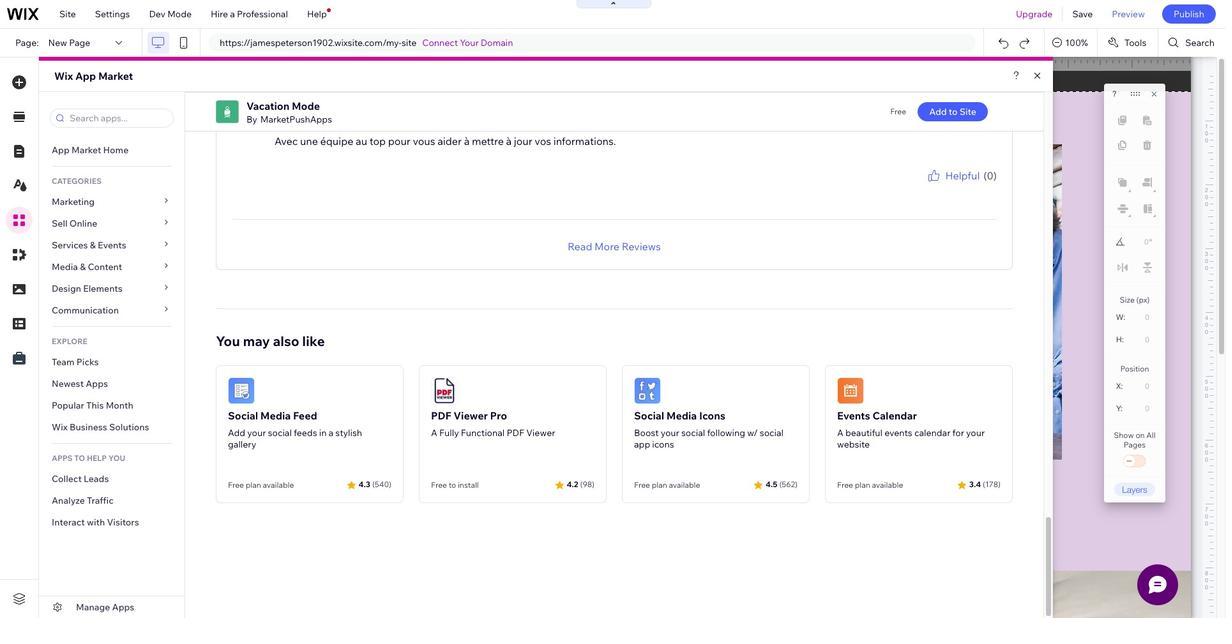 Task type: locate. For each thing, give the bounding box(es) containing it.
help
[[87, 453, 107, 463]]

3 available from the left
[[872, 480, 903, 490]]

0 vertical spatial events
[[98, 239, 126, 251]]

analyze traffic
[[52, 495, 114, 506]]

preview button
[[1102, 0, 1155, 28]]

your right boost
[[661, 427, 679, 438]]

media inside social media icons boost your social following w/ social app icons
[[667, 409, 697, 422]]

free plan available down icons
[[634, 480, 700, 490]]

1 horizontal spatial to
[[949, 106, 958, 118]]

market
[[98, 70, 133, 82], [71, 144, 101, 156]]

viewer
[[454, 409, 488, 422], [526, 427, 555, 438]]

media inside the social media feed add your social feeds in a stylish gallery
[[260, 409, 291, 422]]

events up beautiful
[[837, 409, 870, 422]]

/
[[339, 83, 343, 95]]

0 vertical spatial wix
[[54, 70, 73, 82]]

à left jour
[[506, 135, 512, 147]]

? button
[[1112, 89, 1117, 98]]

pdf up the fully
[[431, 409, 451, 422]]

pages
[[1124, 440, 1146, 450]]

content
[[88, 261, 122, 273]]

wix inside wix business solutions 'link'
[[52, 421, 68, 433]]

100% button
[[1045, 29, 1097, 57]]

0 horizontal spatial site
[[59, 8, 76, 20]]

1 free plan available from the left
[[228, 480, 294, 490]]

1 vertical spatial pdf
[[507, 427, 524, 438]]

app market home
[[52, 144, 129, 156]]

media inside sidebar element
[[52, 261, 78, 273]]

plan down icons
[[652, 480, 667, 490]]

0 horizontal spatial available
[[263, 480, 294, 490]]

0 horizontal spatial pdf
[[431, 409, 451, 422]]

traffic
[[87, 495, 114, 506]]

events
[[98, 239, 126, 251], [837, 409, 870, 422]]

save button
[[1063, 0, 1102, 28]]

available for icons
[[669, 480, 700, 490]]

app down page
[[75, 70, 96, 82]]

analyze traffic link
[[39, 490, 185, 512]]

a right in
[[329, 427, 333, 438]]

apps inside the manage apps link
[[112, 602, 134, 613]]

1 vertical spatial mode
[[292, 100, 320, 112]]

0 horizontal spatial for
[[934, 183, 944, 193]]

available for feed
[[263, 480, 294, 490]]

top
[[370, 135, 386, 147]]

your down social media feed logo
[[247, 427, 266, 438]]

avec
[[275, 135, 298, 147]]

0 horizontal spatial media
[[52, 261, 78, 273]]

0 vertical spatial add
[[929, 106, 947, 118]]

2 a from the left
[[837, 427, 844, 438]]

free left add to site
[[890, 107, 906, 116]]

4.5
[[766, 480, 777, 489]]

app up categories
[[52, 144, 70, 156]]

media up design
[[52, 261, 78, 273]]

apps
[[86, 378, 108, 390], [112, 602, 134, 613]]

for right you
[[934, 183, 944, 193]]

media left feed
[[260, 409, 291, 422]]

4.3
[[359, 480, 370, 489]]

new page
[[48, 37, 90, 49]]

team
[[52, 356, 74, 368]]

mode up marketpushapps at the top left of page
[[292, 100, 320, 112]]

size (px)
[[1120, 295, 1150, 305]]

site up new page on the left of page
[[59, 8, 76, 20]]

1 available from the left
[[263, 480, 294, 490]]

app
[[634, 438, 650, 450]]

a left the fully
[[431, 427, 437, 438]]

feed
[[293, 409, 317, 422]]

&
[[90, 239, 96, 251], [80, 261, 86, 273]]

design
[[52, 283, 81, 294]]

0 horizontal spatial app
[[52, 144, 70, 156]]

social inside social media icons boost your social following w/ social app icons
[[634, 409, 664, 422]]

0 vertical spatial apps
[[86, 378, 108, 390]]

search button
[[1159, 29, 1226, 57]]

tools
[[1125, 37, 1147, 49]]

(562)
[[779, 480, 798, 489]]

your inside social media icons boost your social following w/ social app icons
[[661, 427, 679, 438]]

pdf down pro
[[507, 427, 524, 438]]

helpful
[[945, 169, 980, 182]]

plan
[[246, 480, 261, 490], [652, 480, 667, 490], [855, 480, 870, 490]]

social down social media feed logo
[[228, 409, 258, 422]]

https://jamespeterson1902.wixsite.com/my-site connect your domain
[[220, 37, 513, 49]]

apps for newest apps
[[86, 378, 108, 390]]

1 vertical spatial add
[[228, 427, 245, 438]]

1 horizontal spatial mode
[[292, 100, 320, 112]]

2023
[[379, 83, 399, 95]]

site up helpful
[[960, 106, 976, 118]]

1 vertical spatial a
[[329, 427, 333, 438]]

market up search apps... field at the top of page
[[98, 70, 133, 82]]

free down app
[[634, 480, 650, 490]]

a
[[230, 8, 235, 20], [329, 427, 333, 438]]

position
[[1120, 364, 1149, 374]]

a inside events calendar a beautiful events calendar for your website
[[837, 427, 844, 438]]

aider
[[438, 135, 462, 147]]

0 horizontal spatial à
[[464, 135, 470, 147]]

plan down website
[[855, 480, 870, 490]]

free
[[890, 107, 906, 116], [228, 480, 244, 490], [431, 480, 447, 490], [634, 480, 650, 490], [837, 480, 853, 490]]

add inside the social media feed add your social feeds in a stylish gallery
[[228, 427, 245, 438]]

social down icons
[[681, 427, 705, 438]]

to up helpful button on the top right of the page
[[949, 106, 958, 118]]

business
[[70, 421, 107, 433]]

0 horizontal spatial a
[[230, 8, 235, 20]]

free plan available for feed
[[228, 480, 294, 490]]

1 vertical spatial &
[[80, 261, 86, 273]]

1 horizontal spatial a
[[329, 427, 333, 438]]

vacation mode logo image
[[216, 100, 239, 123]]

social inside the social media feed add your social feeds in a stylish gallery
[[228, 409, 258, 422]]

wix down new page on the left of page
[[54, 70, 73, 82]]

2 social from the left
[[634, 409, 664, 422]]

social for feed
[[268, 427, 292, 438]]

1 vertical spatial wix
[[52, 421, 68, 433]]

your right calendar on the right bottom of the page
[[966, 427, 985, 438]]

apps up this
[[86, 378, 108, 390]]

très bonne appli avec une équipe au top pour vous aider à mettre à jour vos informations.
[[275, 115, 616, 147]]

free plan available down gallery
[[228, 480, 294, 490]]

1 horizontal spatial available
[[669, 480, 700, 490]]

4.3 (540)
[[359, 480, 391, 489]]

social up boost
[[634, 409, 664, 422]]

free down gallery
[[228, 480, 244, 490]]

2 horizontal spatial available
[[872, 480, 903, 490]]

1 à from the left
[[464, 135, 470, 147]]

jour
[[514, 135, 532, 147]]

services & events
[[52, 239, 126, 251]]

2 horizontal spatial free plan available
[[837, 480, 903, 490]]

plan for feed
[[246, 480, 261, 490]]

market left home
[[71, 144, 101, 156]]

à
[[464, 135, 470, 147], [506, 135, 512, 147]]

mode inside vacation mode by marketpushapps
[[292, 100, 320, 112]]

0 vertical spatial a
[[230, 8, 235, 20]]

100%
[[1065, 37, 1088, 49]]

available down the social media feed add your social feeds in a stylish gallery
[[263, 480, 294, 490]]

may
[[243, 332, 270, 349]]

(0)
[[984, 169, 997, 182]]

collect leads
[[52, 473, 109, 485]]

1 horizontal spatial events
[[837, 409, 870, 422]]

communication
[[52, 305, 121, 316]]

3 free plan available from the left
[[837, 480, 903, 490]]

pro
[[490, 409, 507, 422]]

1 plan from the left
[[246, 480, 261, 490]]

None text field
[[1130, 377, 1155, 395], [1129, 400, 1155, 417], [1130, 377, 1155, 395], [1129, 400, 1155, 417]]

design elements link
[[39, 278, 185, 300]]

social left the feeds
[[268, 427, 292, 438]]

online
[[69, 218, 97, 229]]

more
[[595, 240, 620, 253]]

1 horizontal spatial site
[[960, 106, 976, 118]]

following
[[707, 427, 745, 438]]

0 horizontal spatial apps
[[86, 378, 108, 390]]

& left content
[[80, 261, 86, 273]]

hire a professional
[[211, 8, 288, 20]]

mettre
[[472, 135, 504, 147]]

your inside events calendar a beautiful events calendar for your website
[[966, 427, 985, 438]]

2 plan from the left
[[652, 480, 667, 490]]

free down website
[[837, 480, 853, 490]]

°
[[1149, 238, 1152, 247]]

free left install
[[431, 480, 447, 490]]

& up the media & content
[[90, 239, 96, 251]]

events down the sell online link
[[98, 239, 126, 251]]

1 horizontal spatial social
[[681, 427, 705, 438]]

1 a from the left
[[431, 427, 437, 438]]

media left icons
[[667, 409, 697, 422]]

to inside button
[[949, 106, 958, 118]]

beautiful
[[846, 427, 883, 438]]

1 vertical spatial events
[[837, 409, 870, 422]]

2 social from the left
[[681, 427, 705, 438]]

None text field
[[1132, 234, 1149, 250], [1130, 308, 1155, 326], [1130, 331, 1155, 348], [1132, 234, 1149, 250], [1130, 308, 1155, 326], [1130, 331, 1155, 348]]

viewer up functional
[[454, 409, 488, 422]]

site inside button
[[960, 106, 976, 118]]

1 horizontal spatial pdf
[[507, 427, 524, 438]]

manage apps
[[76, 602, 134, 613]]

free plan available down website
[[837, 480, 903, 490]]

0 horizontal spatial plan
[[246, 480, 261, 490]]

professional
[[237, 8, 288, 20]]

free for social media feed
[[228, 480, 244, 490]]

you
[[919, 183, 932, 193]]

1 horizontal spatial à
[[506, 135, 512, 147]]

1 vertical spatial site
[[960, 106, 976, 118]]

0 horizontal spatial events
[[98, 239, 126, 251]]

2 free plan available from the left
[[634, 480, 700, 490]]

wix app market
[[54, 70, 133, 82]]

visitors
[[107, 517, 139, 528]]

available down icons
[[669, 480, 700, 490]]

social right w/
[[760, 427, 784, 438]]

3 social from the left
[[760, 427, 784, 438]]

pour
[[388, 135, 411, 147]]

3 plan from the left
[[855, 480, 870, 490]]

1 social from the left
[[268, 427, 292, 438]]

0 horizontal spatial &
[[80, 261, 86, 273]]

in
[[319, 427, 327, 438]]

2 horizontal spatial social
[[760, 427, 784, 438]]

a right hire on the top left
[[230, 8, 235, 20]]

1 horizontal spatial media
[[260, 409, 291, 422]]

1 horizontal spatial app
[[75, 70, 96, 82]]

?
[[1112, 89, 1117, 98]]

& for events
[[90, 239, 96, 251]]

à right aider
[[464, 135, 470, 147]]

1 horizontal spatial free plan available
[[634, 480, 700, 490]]

1 vertical spatial apps
[[112, 602, 134, 613]]

pdf
[[431, 409, 451, 422], [507, 427, 524, 438]]

apps for manage apps
[[112, 602, 134, 613]]

0 vertical spatial mode
[[167, 8, 192, 20]]

0 horizontal spatial social
[[228, 409, 258, 422]]

1 vertical spatial for
[[953, 427, 964, 438]]

0 vertical spatial market
[[98, 70, 133, 82]]

wix for wix app market
[[54, 70, 73, 82]]

categories
[[52, 176, 102, 186]]

1 horizontal spatial apps
[[112, 602, 134, 613]]

feedback
[[963, 183, 997, 193]]

4.2 (98)
[[567, 480, 595, 489]]

1 horizontal spatial for
[[953, 427, 964, 438]]

functional
[[461, 427, 505, 438]]

une
[[300, 135, 318, 147]]

thank
[[896, 183, 918, 193]]

for right calendar on the right bottom of the page
[[953, 427, 964, 438]]

0 horizontal spatial a
[[431, 427, 437, 438]]

1 social from the left
[[228, 409, 258, 422]]

0 vertical spatial &
[[90, 239, 96, 251]]

apps right manage
[[112, 602, 134, 613]]

sell
[[52, 218, 67, 229]]

1 horizontal spatial &
[[90, 239, 96, 251]]

plan down gallery
[[246, 480, 261, 490]]

1 vertical spatial viewer
[[526, 427, 555, 438]]

0 horizontal spatial mode
[[167, 8, 192, 20]]

2 horizontal spatial plan
[[855, 480, 870, 490]]

0 horizontal spatial free plan available
[[228, 480, 294, 490]]

2 horizontal spatial media
[[667, 409, 697, 422]]

dec
[[345, 83, 362, 95]]

media for social media feed
[[260, 409, 291, 422]]

apps inside newest apps link
[[86, 378, 108, 390]]

0 vertical spatial for
[[934, 183, 944, 193]]

0 vertical spatial viewer
[[454, 409, 488, 422]]

mode right dev
[[167, 8, 192, 20]]

1 vertical spatial app
[[52, 144, 70, 156]]

0 horizontal spatial social
[[268, 427, 292, 438]]

1 horizontal spatial plan
[[652, 480, 667, 490]]

to left install
[[449, 480, 456, 490]]

0 horizontal spatial add
[[228, 427, 245, 438]]

https://jamespeterson1902.wixsite.com/my-
[[220, 37, 402, 49]]

switch
[[1122, 453, 1148, 471]]

interact
[[52, 517, 85, 528]]

services & events link
[[39, 234, 185, 256]]

social inside the social media feed add your social feeds in a stylish gallery
[[268, 427, 292, 438]]

plan for a
[[855, 480, 870, 490]]

au
[[356, 135, 367, 147]]

1 horizontal spatial a
[[837, 427, 844, 438]]

0 vertical spatial to
[[949, 106, 958, 118]]

1 horizontal spatial add
[[929, 106, 947, 118]]

wix down the popular
[[52, 421, 68, 433]]

0 horizontal spatial to
[[449, 480, 456, 490]]

1 horizontal spatial social
[[634, 409, 664, 422]]

design elements
[[52, 283, 123, 294]]

free plan available for a
[[837, 480, 903, 490]]

available down events
[[872, 480, 903, 490]]

2 available from the left
[[669, 480, 700, 490]]

1 vertical spatial market
[[71, 144, 101, 156]]

social media feed logo image
[[228, 377, 255, 404]]

free for pdf viewer pro
[[431, 480, 447, 490]]

social
[[268, 427, 292, 438], [681, 427, 705, 438], [760, 427, 784, 438]]

free plan available for icons
[[634, 480, 700, 490]]

add to site button
[[918, 102, 988, 121]]

viewer right functional
[[526, 427, 555, 438]]

leads
[[84, 473, 109, 485]]

1 vertical spatial to
[[449, 480, 456, 490]]

h:
[[1116, 335, 1124, 344]]

a left beautiful
[[837, 427, 844, 438]]



Task type: vqa. For each thing, say whether or not it's contained in the screenshot.
the Search associated with Search Results
no



Task type: describe. For each thing, give the bounding box(es) containing it.
by
[[247, 114, 257, 125]]

popular this month link
[[39, 395, 185, 416]]

connect
[[422, 37, 458, 49]]

fully
[[439, 427, 459, 438]]

for inside events calendar a beautiful events calendar for your website
[[953, 427, 964, 438]]

team picks link
[[39, 351, 185, 373]]

collect
[[52, 473, 82, 485]]

équipe
[[320, 135, 353, 147]]

hire
[[211, 8, 228, 20]]

free for social media icons
[[634, 480, 650, 490]]

plan for icons
[[652, 480, 667, 490]]

market inside sidebar element
[[71, 144, 101, 156]]

publish
[[1174, 8, 1204, 20]]

wix business solutions
[[52, 421, 149, 433]]

social media feed add your social feeds in a stylish gallery
[[228, 409, 362, 450]]

all
[[1147, 430, 1156, 440]]

newest
[[52, 378, 84, 390]]

& for content
[[80, 261, 86, 273]]

social media icons logo image
[[634, 377, 661, 404]]

events calendar a beautiful events calendar for your website
[[837, 409, 985, 450]]

settings
[[95, 8, 130, 20]]

events inside events calendar a beautiful events calendar for your website
[[837, 409, 870, 422]]

your
[[460, 37, 479, 49]]

you may also like
[[216, 332, 325, 349]]

show
[[1114, 430, 1134, 440]]

media & content
[[52, 261, 122, 273]]

x:
[[1116, 382, 1123, 391]]

marketpushapps
[[260, 114, 332, 125]]

wix business solutions link
[[39, 416, 185, 438]]

a inside "pdf viewer pro a fully functional pdf viewer"
[[431, 427, 437, 438]]

vacation mode by marketpushapps
[[247, 100, 332, 125]]

contact170741 / dec 05, 2023
[[274, 83, 399, 95]]

0 vertical spatial site
[[59, 8, 76, 20]]

calendar
[[914, 427, 951, 438]]

explore
[[52, 337, 87, 346]]

page
[[69, 37, 90, 49]]

dev mode
[[149, 8, 192, 20]]

available for a
[[872, 480, 903, 490]]

upgrade
[[1016, 8, 1053, 20]]

vous
[[413, 135, 435, 147]]

events inside services & events link
[[98, 239, 126, 251]]

app inside sidebar element
[[52, 144, 70, 156]]

apps to help you
[[52, 453, 125, 463]]

elements
[[83, 283, 123, 294]]

mode for vacation
[[292, 100, 320, 112]]

help
[[307, 8, 327, 20]]

05,
[[364, 83, 377, 95]]

add inside button
[[929, 106, 947, 118]]

to for add
[[949, 106, 958, 118]]

gallery
[[228, 438, 256, 450]]

picks
[[76, 356, 99, 368]]

install
[[458, 480, 479, 490]]

manage apps link
[[39, 596, 185, 618]]

size
[[1120, 295, 1135, 305]]

analyze
[[52, 495, 85, 506]]

3.4 (178)
[[969, 480, 1001, 489]]

apps
[[52, 453, 72, 463]]

a inside the social media feed add your social feeds in a stylish gallery
[[329, 427, 333, 438]]

social for icons
[[681, 427, 705, 438]]

2 à from the left
[[506, 135, 512, 147]]

Search apps... field
[[66, 109, 169, 127]]

boost
[[634, 427, 659, 438]]

search
[[1186, 37, 1215, 49]]

co
[[240, 93, 254, 104]]

1 horizontal spatial viewer
[[526, 427, 555, 438]]

sidebar element
[[39, 92, 185, 618]]

newest apps link
[[39, 373, 185, 395]]

layers button
[[1114, 483, 1155, 496]]

popular
[[52, 400, 84, 411]]

mode for dev
[[167, 8, 192, 20]]

site
[[402, 37, 417, 49]]

your down helpful
[[946, 183, 962, 193]]

events calendar logo image
[[837, 377, 864, 404]]

communication link
[[39, 300, 185, 321]]

sell online
[[52, 218, 97, 229]]

informations.
[[554, 135, 616, 147]]

social media icons boost your social following w/ social app icons
[[634, 409, 784, 450]]

wix for wix business solutions
[[52, 421, 68, 433]]

like
[[302, 332, 325, 349]]

your inside the social media feed add your social feeds in a stylish gallery
[[247, 427, 266, 438]]

dev
[[149, 8, 165, 20]]

services
[[52, 239, 88, 251]]

this
[[86, 400, 104, 411]]

manage
[[76, 602, 110, 613]]

stylish
[[335, 427, 362, 438]]

0 horizontal spatial viewer
[[454, 409, 488, 422]]

0 vertical spatial app
[[75, 70, 96, 82]]

free for events calendar
[[837, 480, 853, 490]]

très
[[275, 115, 295, 128]]

icons
[[699, 409, 726, 422]]

social for social media feed
[[228, 409, 258, 422]]

calendar
[[873, 409, 917, 422]]

social for social media icons
[[634, 409, 664, 422]]

to for free
[[449, 480, 456, 490]]

add to site
[[929, 106, 976, 118]]

pdf viewer pro logo image
[[431, 377, 458, 404]]

media for social media icons
[[667, 409, 697, 422]]

appli
[[331, 115, 355, 128]]

popular this month
[[52, 400, 133, 411]]

show on all pages
[[1114, 430, 1156, 450]]

(98)
[[580, 480, 595, 489]]

events
[[885, 427, 912, 438]]

vacation
[[247, 100, 289, 112]]

4.2
[[567, 480, 578, 489]]

0 vertical spatial pdf
[[431, 409, 451, 422]]



